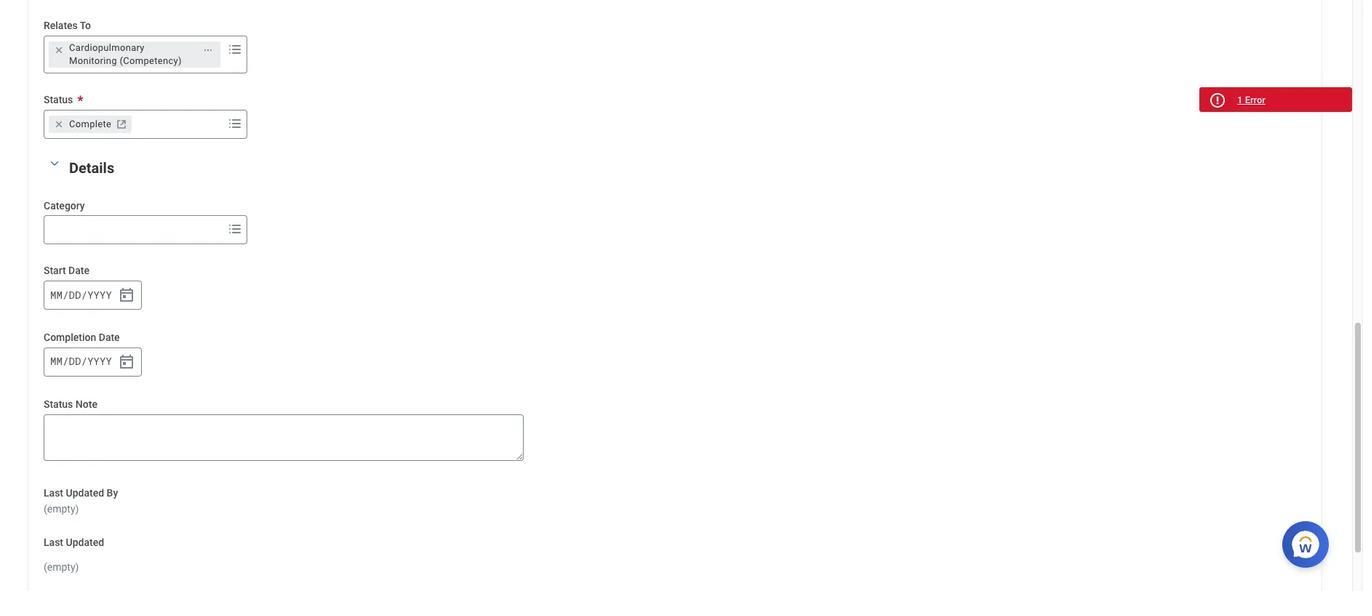Task type: describe. For each thing, give the bounding box(es) containing it.
prompts image for category
[[226, 221, 244, 238]]

completion date
[[44, 332, 120, 343]]

1
[[1238, 95, 1243, 105]]

last updated by (empty)
[[44, 487, 118, 515]]

last for last updated by (empty)
[[44, 487, 63, 499]]

start date group
[[44, 281, 142, 310]]

cardiopulmonary monitoring (competency) element
[[69, 41, 195, 68]]

cardiopulmonary
[[69, 42, 145, 53]]

start
[[44, 265, 66, 277]]

2 (empty) from the top
[[44, 562, 79, 573]]

x small image for status
[[52, 117, 66, 131]]

prompts image
[[226, 115, 244, 132]]

completion
[[44, 332, 96, 343]]

to
[[80, 20, 91, 31]]

Category field
[[44, 217, 223, 243]]

exclamation image
[[1212, 95, 1223, 106]]

Status Note text field
[[44, 414, 524, 461]]

monitoring
[[69, 55, 117, 66]]

calendar image
[[118, 287, 135, 304]]

relates to
[[44, 20, 91, 31]]

complete, press delete to clear value, ctrl + enter opens in new window. option
[[49, 115, 132, 133]]

chevron down image
[[46, 158, 63, 169]]

category
[[44, 200, 85, 211]]

details button
[[69, 159, 114, 177]]

mm for completion
[[50, 355, 63, 368]]

1 error button
[[1200, 87, 1352, 112]]

complete
[[69, 118, 112, 129]]

cardiopulmonary monitoring (competency)
[[69, 42, 182, 66]]

last for last updated
[[44, 537, 63, 549]]

(empty) inside last updated by (empty)
[[44, 504, 79, 515]]

status for status
[[44, 94, 73, 105]]

dd for completion
[[69, 355, 81, 368]]

error
[[1245, 95, 1266, 105]]

by
[[107, 487, 118, 499]]

related actions image
[[203, 45, 213, 55]]

updated for last updated by (empty)
[[66, 487, 104, 499]]

mm for start
[[50, 288, 63, 302]]

status for status note
[[44, 399, 73, 410]]

last updated
[[44, 537, 104, 549]]



Task type: locate. For each thing, give the bounding box(es) containing it.
1 vertical spatial x small image
[[52, 117, 66, 131]]

0 vertical spatial prompts image
[[226, 41, 244, 58]]

updated
[[66, 487, 104, 499], [66, 537, 104, 549]]

yyyy left calendar icon
[[87, 355, 112, 368]]

1 vertical spatial mm / dd / yyyy
[[50, 355, 112, 368]]

2 prompts image from the top
[[226, 221, 244, 238]]

relates
[[44, 20, 78, 31]]

1 status from the top
[[44, 94, 73, 105]]

start date
[[44, 265, 89, 277]]

2 mm / dd / yyyy from the top
[[50, 355, 112, 368]]

dd for start
[[69, 288, 81, 302]]

1 vertical spatial yyyy
[[87, 355, 112, 368]]

0 vertical spatial date
[[68, 265, 89, 277]]

1 yyyy from the top
[[87, 288, 112, 302]]

dd inside the start date group
[[69, 288, 81, 302]]

1 vertical spatial status
[[44, 399, 73, 410]]

last
[[44, 487, 63, 499], [44, 537, 63, 549]]

mm inside the start date group
[[50, 288, 63, 302]]

completion date group
[[44, 348, 142, 377]]

(empty)
[[44, 504, 79, 515], [44, 562, 79, 573]]

1 updated from the top
[[66, 487, 104, 499]]

date
[[68, 265, 89, 277], [99, 332, 120, 343]]

dd inside completion date group
[[69, 355, 81, 368]]

mm / dd / yyyy
[[50, 288, 112, 302], [50, 355, 112, 368]]

1 x small image from the top
[[52, 43, 66, 57]]

1 vertical spatial last
[[44, 537, 63, 549]]

calendar image
[[118, 353, 135, 371]]

1 vertical spatial date
[[99, 332, 120, 343]]

mm / dd / yyyy inside completion date group
[[50, 355, 112, 368]]

1 vertical spatial updated
[[66, 537, 104, 549]]

2 yyyy from the top
[[87, 355, 112, 368]]

1 last from the top
[[44, 487, 63, 499]]

cardiopulmonary monitoring (competency), press delete to clear value. option
[[49, 41, 220, 68]]

1 vertical spatial prompts image
[[226, 221, 244, 238]]

/
[[63, 288, 69, 302], [81, 288, 87, 302], [63, 355, 69, 368], [81, 355, 87, 368]]

0 vertical spatial yyyy
[[87, 288, 112, 302]]

date for start date
[[68, 265, 89, 277]]

prompts image for relates to
[[226, 41, 244, 58]]

2 dd from the top
[[69, 355, 81, 368]]

(competency)
[[120, 55, 182, 66]]

mm inside completion date group
[[50, 355, 63, 368]]

complete element
[[69, 118, 112, 131]]

0 vertical spatial status
[[44, 94, 73, 105]]

yyyy inside completion date group
[[87, 355, 112, 368]]

1 horizontal spatial date
[[99, 332, 120, 343]]

mm / dd / yyyy inside the start date group
[[50, 288, 112, 302]]

mm down start
[[50, 288, 63, 302]]

updated inside last updated by (empty)
[[66, 487, 104, 499]]

x small image inside complete, press delete to clear value, ctrl + enter opens in new window. option
[[52, 117, 66, 131]]

2 mm from the top
[[50, 355, 63, 368]]

2 x small image from the top
[[52, 117, 66, 131]]

0 vertical spatial (empty)
[[44, 504, 79, 515]]

yyyy for completion date
[[87, 355, 112, 368]]

status inside details group
[[44, 399, 73, 410]]

dd down 'start date'
[[69, 288, 81, 302]]

updated left by
[[66, 487, 104, 499]]

date for completion date
[[99, 332, 120, 343]]

prompts image
[[226, 41, 244, 58], [226, 221, 244, 238]]

0 horizontal spatial date
[[68, 265, 89, 277]]

yyyy left calendar image
[[87, 288, 112, 302]]

date up completion date group
[[99, 332, 120, 343]]

yyyy
[[87, 288, 112, 302], [87, 355, 112, 368]]

details
[[69, 159, 114, 177]]

dd down the completion
[[69, 355, 81, 368]]

x small image left complete element on the top left of the page
[[52, 117, 66, 131]]

mm / dd / yyyy down 'start date'
[[50, 288, 112, 302]]

2 updated from the top
[[66, 537, 104, 549]]

1 mm from the top
[[50, 288, 63, 302]]

1 error
[[1238, 95, 1266, 105]]

updated for last updated
[[66, 537, 104, 549]]

1 (empty) from the top
[[44, 504, 79, 515]]

last up last updated
[[44, 487, 63, 499]]

0 vertical spatial mm / dd / yyyy
[[50, 288, 112, 302]]

1 prompts image from the top
[[226, 41, 244, 58]]

last inside last updated by (empty)
[[44, 487, 63, 499]]

dd
[[69, 288, 81, 302], [69, 355, 81, 368]]

(empty) up last updated
[[44, 504, 79, 515]]

0 vertical spatial last
[[44, 487, 63, 499]]

x small image for relates to
[[52, 43, 66, 57]]

1 mm / dd / yyyy from the top
[[50, 288, 112, 302]]

ext link image
[[114, 117, 129, 131]]

1 vertical spatial (empty)
[[44, 562, 79, 573]]

status up complete
[[44, 94, 73, 105]]

yyyy for start date
[[87, 288, 112, 302]]

0 vertical spatial x small image
[[52, 43, 66, 57]]

0 vertical spatial dd
[[69, 288, 81, 302]]

status
[[44, 94, 73, 105], [44, 399, 73, 410]]

status note
[[44, 399, 97, 410]]

yyyy inside the start date group
[[87, 288, 112, 302]]

updated down last updated by (empty)
[[66, 537, 104, 549]]

(empty) down last updated
[[44, 562, 79, 573]]

note
[[76, 399, 97, 410]]

2 status from the top
[[44, 399, 73, 410]]

0 vertical spatial updated
[[66, 487, 104, 499]]

last down last updated by (empty)
[[44, 537, 63, 549]]

date right start
[[68, 265, 89, 277]]

2 last from the top
[[44, 537, 63, 549]]

1 vertical spatial mm
[[50, 355, 63, 368]]

mm / dd / yyyy down completion date
[[50, 355, 112, 368]]

details group
[[44, 156, 1246, 591]]

mm / dd / yyyy for start
[[50, 288, 112, 302]]

mm
[[50, 288, 63, 302], [50, 355, 63, 368]]

x small image down relates
[[52, 43, 66, 57]]

status left note
[[44, 399, 73, 410]]

0 vertical spatial mm
[[50, 288, 63, 302]]

1 vertical spatial dd
[[69, 355, 81, 368]]

1 dd from the top
[[69, 288, 81, 302]]

mm / dd / yyyy for completion
[[50, 355, 112, 368]]

x small image
[[52, 43, 66, 57], [52, 117, 66, 131]]

mm down the completion
[[50, 355, 63, 368]]



Task type: vqa. For each thing, say whether or not it's contained in the screenshot.
Last
yes



